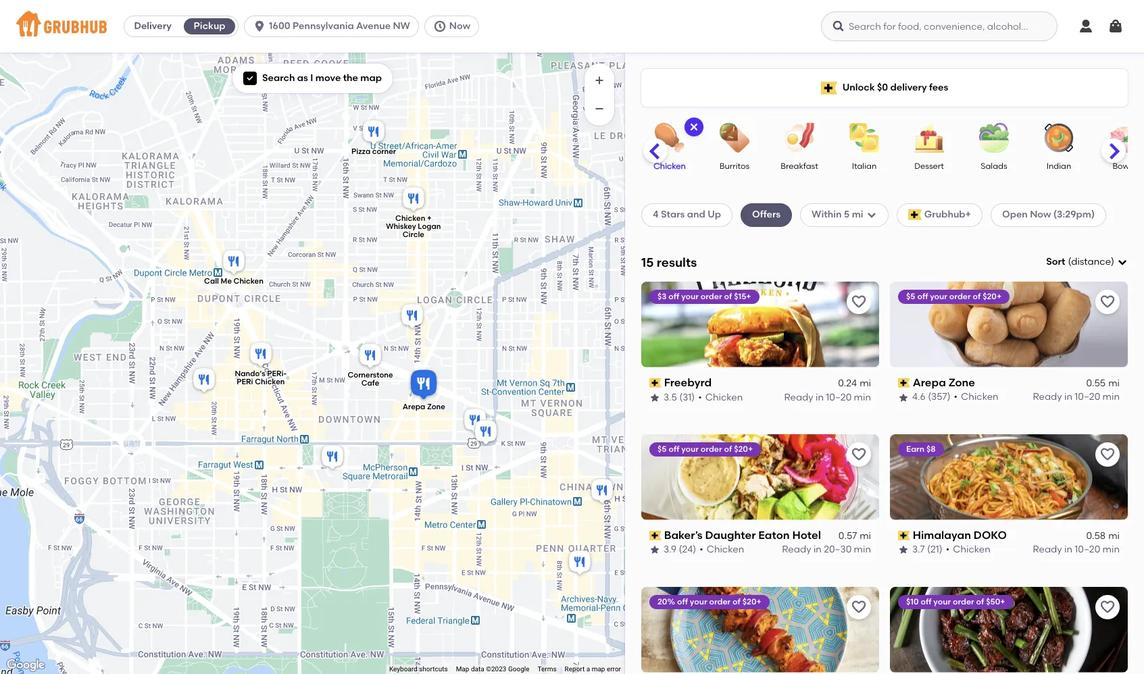 Task type: describe. For each thing, give the bounding box(es) containing it.
star icon image for arepa zone
[[899, 393, 910, 403]]

star icon image for himalayan doko
[[899, 545, 910, 556]]

(357)
[[929, 392, 951, 403]]

plus icon image
[[593, 74, 607, 87]]

none field containing sort
[[1047, 256, 1129, 269]]

pickup
[[194, 20, 226, 32]]

(21)
[[928, 545, 943, 556]]

your for freebyrd
[[682, 292, 699, 301]]

chicken + whiskey logan circle
[[386, 214, 441, 239]]

$8
[[927, 445, 936, 454]]

himalayan doko logo image
[[891, 435, 1129, 521]]

save this restaurant button for freebyrd
[[847, 290, 872, 314]]

0.55 mi
[[1087, 378, 1121, 390]]

ready for freebyrd
[[785, 392, 814, 403]]

open now (3:29pm)
[[1003, 209, 1096, 221]]

move
[[316, 72, 341, 84]]

chicken inside chicken + whiskey logan circle
[[395, 214, 425, 223]]

report a map error
[[565, 666, 622, 674]]

mi right 0.24
[[860, 378, 872, 390]]

chicken down "daughter"
[[707, 545, 745, 556]]

save this restaurant image for arepa zone
[[1100, 294, 1117, 310]]

0.58 mi
[[1087, 531, 1121, 542]]

$20+ for zone
[[983, 292, 1002, 301]]

pizza corner
[[351, 148, 396, 156]]

$10
[[907, 598, 919, 607]]

4
[[653, 209, 659, 221]]

$20+ for daughter
[[735, 445, 753, 454]]

daughter
[[706, 529, 756, 542]]

20%
[[658, 598, 676, 607]]

chicken right (31)
[[706, 392, 743, 403]]

chicken down himalayan doko
[[954, 545, 991, 556]]

in for freebyrd
[[816, 392, 824, 403]]

• for freebyrd
[[699, 392, 703, 403]]

(
[[1069, 256, 1072, 268]]

dessert
[[915, 162, 945, 171]]

logan
[[418, 222, 441, 231]]

as
[[297, 72, 308, 84]]

search as i move the map
[[262, 72, 382, 84]]

me
[[221, 277, 232, 286]]

+
[[427, 214, 432, 223]]

1 vertical spatial now
[[1031, 209, 1052, 221]]

min for baker's daughter eaton hotel
[[855, 545, 872, 556]]

nando's peri- peri chicken
[[235, 370, 287, 387]]

within
[[812, 209, 842, 221]]

20–30
[[825, 545, 852, 556]]

i
[[311, 72, 313, 84]]

popeyes image
[[399, 302, 426, 332]]

0.57 mi
[[839, 531, 872, 542]]

4.6 (357)
[[913, 392, 951, 403]]

save this restaurant button for baker's daughter eaton hotel
[[847, 443, 872, 467]]

nando's peri-peri chicken logo image
[[642, 587, 880, 673]]

$5 for arepa zone
[[907, 292, 916, 301]]

3.9
[[664, 545, 677, 556]]

grubhub+
[[925, 209, 972, 221]]

offers
[[753, 209, 781, 221]]

map
[[456, 666, 470, 674]]

data
[[471, 666, 485, 674]]

sort
[[1047, 256, 1066, 268]]

sort ( distance )
[[1047, 256, 1115, 268]]

now inside button
[[450, 20, 471, 32]]

$10 off your order of $50+
[[907, 598, 1006, 607]]

$3
[[658, 292, 667, 301]]

avenue
[[356, 20, 391, 32]]

shortcuts
[[419, 666, 448, 674]]

3.7 (21)
[[913, 545, 943, 556]]

doko
[[974, 529, 1008, 542]]

distance
[[1072, 256, 1112, 268]]

10–20 for arepa zone
[[1076, 392, 1101, 403]]

within 5 mi
[[812, 209, 864, 221]]

chicken right me
[[233, 277, 263, 286]]

ready in 10–20 min for arepa zone
[[1034, 392, 1121, 403]]

up
[[708, 209, 722, 221]]

breakfast image
[[776, 123, 824, 153]]

a
[[587, 666, 591, 674]]

baker's daughter eaton hotel image
[[462, 407, 489, 437]]

baker's daughter eaton hotel
[[665, 529, 822, 542]]

arepa zone logo image
[[891, 282, 1129, 368]]

1600 pennsylvania avenue nw
[[269, 20, 410, 32]]

chicken + whiskey logan circle image
[[400, 185, 427, 215]]

$15+
[[735, 292, 752, 301]]

4.6
[[913, 392, 926, 403]]

$5 off your order of $20+ for daughter
[[658, 445, 753, 454]]

• chicken for arepa zone
[[955, 392, 999, 403]]

in for arepa zone
[[1065, 392, 1073, 403]]

save this restaurant image for freebyrd
[[851, 294, 868, 310]]

0 vertical spatial map
[[361, 72, 382, 84]]

ready in 20–30 min
[[783, 545, 872, 556]]

$5 off your order of $20+ for zone
[[907, 292, 1002, 301]]

p.f. chang's  logo image
[[891, 587, 1129, 673]]

mi for zone
[[1109, 378, 1121, 390]]

search
[[262, 72, 295, 84]]

the
[[343, 72, 358, 84]]

himalayan doko image
[[472, 419, 499, 448]]

baker's
[[665, 529, 703, 542]]

freebyrd
[[665, 377, 712, 389]]

grubhub plus flag logo image for grubhub+
[[909, 210, 922, 221]]

cornerstone cafe image
[[357, 342, 384, 372]]

save this restaurant button for himalayan doko
[[1096, 443, 1121, 467]]

your for baker's daughter eaton hotel
[[682, 445, 699, 454]]

10–20 for himalayan doko
[[1076, 545, 1101, 556]]

fees
[[930, 82, 949, 93]]

cornerstone cafe
[[348, 371, 393, 388]]

pickup button
[[181, 16, 238, 37]]

order for baker's daughter eaton hotel
[[701, 445, 723, 454]]

ready for arepa zone
[[1034, 392, 1063, 403]]

min for freebyrd
[[855, 392, 872, 403]]

dessert image
[[906, 123, 954, 153]]

pennsylvania
[[293, 20, 354, 32]]

of for baker's daughter eaton hotel
[[725, 445, 733, 454]]

)
[[1112, 256, 1115, 268]]

$0
[[878, 82, 889, 93]]

subscription pass image
[[650, 532, 662, 541]]

himalayan
[[913, 529, 972, 542]]

burritos image
[[711, 123, 759, 153]]

order for arepa zone
[[950, 292, 972, 301]]

10–20 for freebyrd
[[827, 392, 852, 403]]

mi for doko
[[1109, 531, 1121, 542]]

in for himalayan doko
[[1065, 545, 1073, 556]]

0.55
[[1087, 378, 1107, 390]]

of for arepa zone
[[974, 292, 982, 301]]

1 horizontal spatial svg image
[[867, 210, 878, 221]]

report a map error link
[[565, 666, 622, 674]]

grubhub plus flag logo image for unlock $0 delivery fees
[[821, 81, 838, 94]]

in for baker's daughter eaton hotel
[[814, 545, 822, 556]]

1600 pennsylvania avenue nw button
[[244, 16, 425, 37]]

©2023
[[486, 666, 507, 674]]

$3 off your order of $15+
[[658, 292, 752, 301]]

error
[[607, 666, 622, 674]]



Task type: vqa. For each thing, say whether or not it's contained in the screenshot.
(201) 649-3600
no



Task type: locate. For each thing, give the bounding box(es) containing it.
star icon image for freebyrd
[[650, 393, 661, 403]]

indian
[[1047, 162, 1072, 171]]

ready for baker's daughter eaton hotel
[[783, 545, 812, 556]]

2 horizontal spatial svg image
[[1079, 18, 1095, 34]]

ready in 10–20 min down 0.55
[[1034, 392, 1121, 403]]

1 horizontal spatial grubhub plus flag logo image
[[909, 210, 922, 221]]

min down 0.57 mi
[[855, 545, 872, 556]]

subscription pass image for arepa zone
[[899, 379, 911, 388]]

mi right 0.58
[[1109, 531, 1121, 542]]

10–20 down 0.58
[[1076, 545, 1101, 556]]

15 results
[[642, 255, 697, 270]]

arepa inside map region
[[403, 403, 425, 412]]

0 vertical spatial grubhub plus flag logo image
[[821, 81, 838, 94]]

chicken inside nando's peri- peri chicken
[[255, 378, 285, 387]]

min for arepa zone
[[1103, 392, 1121, 403]]

svg image inside 1600 pennsylvania avenue nw button
[[253, 20, 267, 33]]

salads
[[982, 162, 1008, 171]]

save this restaurant button for arepa zone
[[1096, 290, 1121, 314]]

zone inside map region
[[427, 403, 445, 412]]

off for baker's daughter eaton hotel
[[669, 445, 680, 454]]

1 save this restaurant image from the top
[[851, 447, 868, 463]]

pizza corner image
[[360, 118, 387, 148]]

himalayan doko
[[913, 529, 1008, 542]]

cafe
[[361, 379, 379, 388]]

star icon image left 3.7
[[899, 545, 910, 556]]

now
[[450, 20, 471, 32], [1031, 209, 1052, 221]]

map data ©2023 google
[[456, 666, 530, 674]]

15
[[642, 255, 654, 270]]

map right a
[[592, 666, 606, 674]]

1 vertical spatial save this restaurant image
[[851, 600, 868, 616]]

1600
[[269, 20, 291, 32]]

10–20 down 0.24
[[827, 392, 852, 403]]

2 vertical spatial $20+
[[743, 598, 762, 607]]

mi right 0.57
[[860, 531, 872, 542]]

breakfast
[[781, 162, 819, 171]]

map
[[361, 72, 382, 84], [592, 666, 606, 674]]

italian image
[[841, 123, 889, 153]]

pizza
[[351, 148, 370, 156]]

svg image
[[1108, 18, 1125, 34], [433, 20, 447, 33], [833, 20, 846, 33], [246, 74, 254, 83], [689, 122, 700, 133], [1118, 257, 1129, 268]]

now right nw
[[450, 20, 471, 32]]

• for baker's daughter eaton hotel
[[700, 545, 704, 556]]

• chicken for freebyrd
[[699, 392, 743, 403]]

now right "open"
[[1031, 209, 1052, 221]]

burritos
[[720, 162, 750, 171]]

arepa zone image
[[407, 368, 440, 404]]

• chicken for himalayan doko
[[947, 545, 991, 556]]

now button
[[425, 16, 485, 37]]

mi right 5
[[853, 209, 864, 221]]

your for arepa zone
[[931, 292, 948, 301]]

eaton
[[759, 529, 790, 542]]

3.7
[[913, 545, 926, 556]]

• chicken
[[699, 392, 743, 403], [955, 392, 999, 403], [700, 545, 745, 556], [947, 545, 991, 556]]

arepa zone inside map region
[[403, 403, 445, 412]]

• chicken down himalayan doko
[[947, 545, 991, 556]]

main navigation navigation
[[0, 0, 1145, 53]]

0 horizontal spatial zone
[[427, 403, 445, 412]]

0 horizontal spatial $5 off your order of $20+
[[658, 445, 753, 454]]

$20+
[[983, 292, 1002, 301], [735, 445, 753, 454], [743, 598, 762, 607]]

indian image
[[1036, 123, 1083, 153]]

star icon image down subscription pass image
[[650, 545, 661, 556]]

subscription pass image
[[650, 379, 662, 388], [899, 379, 911, 388], [899, 532, 911, 541]]

and
[[688, 209, 706, 221]]

• chicken for baker's daughter eaton hotel
[[700, 545, 745, 556]]

svg image inside now button
[[433, 20, 447, 33]]

• right (31)
[[699, 392, 703, 403]]

1 vertical spatial zone
[[427, 403, 445, 412]]

star icon image left 4.6
[[899, 393, 910, 403]]

save this restaurant image
[[851, 447, 868, 463], [851, 600, 868, 616]]

call me chicken
[[204, 277, 263, 286]]

1 vertical spatial $5 off your order of $20+
[[658, 445, 753, 454]]

1 vertical spatial arepa
[[403, 403, 425, 412]]

hotel
[[793, 529, 822, 542]]

0.57
[[839, 531, 858, 542]]

0 vertical spatial now
[[450, 20, 471, 32]]

0 horizontal spatial svg image
[[253, 20, 267, 33]]

• chicken down "daughter"
[[700, 545, 745, 556]]

1 vertical spatial $5
[[658, 445, 667, 454]]

• right (24)
[[700, 545, 704, 556]]

0 vertical spatial $20+
[[983, 292, 1002, 301]]

ready in 10–20 min for freebyrd
[[785, 392, 872, 403]]

chicken
[[654, 162, 686, 171], [395, 214, 425, 223], [233, 277, 263, 286], [255, 378, 285, 387], [706, 392, 743, 403], [962, 392, 999, 403], [707, 545, 745, 556], [954, 545, 991, 556]]

bowls
[[1113, 162, 1136, 171]]

subscription pass image left freebyrd
[[650, 379, 662, 388]]

• for arepa zone
[[955, 392, 958, 403]]

3.9 (24)
[[664, 545, 697, 556]]

star icon image
[[650, 393, 661, 403], [899, 393, 910, 403], [650, 545, 661, 556], [899, 545, 910, 556]]

$5 for baker's daughter eaton hotel
[[658, 445, 667, 454]]

20% off your order of $20+
[[658, 598, 762, 607]]

of
[[725, 292, 733, 301], [974, 292, 982, 301], [725, 445, 733, 454], [733, 598, 741, 607], [977, 598, 985, 607]]

star icon image left 3.5
[[650, 393, 661, 403]]

subscription pass image for freebyrd
[[650, 379, 662, 388]]

0 horizontal spatial $5
[[658, 445, 667, 454]]

2 save this restaurant image from the top
[[851, 600, 868, 616]]

chicken right (357)
[[962, 392, 999, 403]]

p.f. chang's image
[[190, 367, 217, 396]]

0.24 mi
[[839, 378, 872, 390]]

mi right 0.55
[[1109, 378, 1121, 390]]

terms link
[[538, 666, 557, 674]]

save this restaurant image
[[851, 294, 868, 310], [1100, 294, 1117, 310], [1100, 447, 1117, 463], [1100, 600, 1117, 616]]

1 horizontal spatial zone
[[949, 377, 976, 389]]

delivery
[[134, 20, 172, 32]]

circle
[[403, 231, 424, 239]]

save this restaurant image for $5 off your order of $20+
[[851, 447, 868, 463]]

1 horizontal spatial now
[[1031, 209, 1052, 221]]

of for freebyrd
[[725, 292, 733, 301]]

1 vertical spatial map
[[592, 666, 606, 674]]

map region
[[0, 0, 698, 675]]

arepa zone
[[913, 377, 976, 389], [403, 403, 445, 412]]

off for arepa zone
[[918, 292, 929, 301]]

10–20 down 0.55
[[1076, 392, 1101, 403]]

zone left baker's daughter eaton hotel icon
[[427, 403, 445, 412]]

salads image
[[971, 123, 1019, 153]]

ready in 10–20 min for himalayan doko
[[1034, 545, 1121, 556]]

0 horizontal spatial grubhub plus flag logo image
[[821, 81, 838, 94]]

• right (357)
[[955, 392, 958, 403]]

chicken down the chicken image
[[654, 162, 686, 171]]

ready for himalayan doko
[[1034, 545, 1063, 556]]

unlock $0 delivery fees
[[843, 82, 949, 93]]

call
[[204, 277, 219, 286]]

$5
[[907, 292, 916, 301], [658, 445, 667, 454]]

seoulspice image
[[566, 549, 593, 579]]

None field
[[1047, 256, 1129, 269]]

subscription pass image for himalayan doko
[[899, 532, 911, 541]]

chicken up "circle"
[[395, 214, 425, 223]]

4 stars and up
[[653, 209, 722, 221]]

arepa zone up (357)
[[913, 377, 976, 389]]

keyboard
[[389, 666, 418, 674]]

call me chicken image
[[220, 248, 247, 278]]

save this restaurant image for himalayan doko
[[1100, 447, 1117, 463]]

in
[[816, 392, 824, 403], [1065, 392, 1073, 403], [814, 545, 822, 556], [1065, 545, 1073, 556]]

$50+
[[987, 598, 1006, 607]]

spice 6 modern indian image
[[589, 477, 616, 507]]

• chicken right (31)
[[699, 392, 743, 403]]

1 vertical spatial arepa zone
[[403, 403, 445, 412]]

arepa left baker's daughter eaton hotel icon
[[403, 403, 425, 412]]

star icon image for baker's daughter eaton hotel
[[650, 545, 661, 556]]

save this restaurant image left earn on the right
[[851, 447, 868, 463]]

0 horizontal spatial now
[[450, 20, 471, 32]]

minus icon image
[[593, 102, 607, 116]]

freebyrd image
[[319, 444, 346, 473]]

baker's daughter eaton hotel logo image
[[642, 435, 880, 521]]

chicken image
[[647, 123, 694, 153]]

min down 0.55 mi
[[1103, 392, 1121, 403]]

0 vertical spatial save this restaurant image
[[851, 447, 868, 463]]

grubhub plus flag logo image left grubhub+
[[909, 210, 922, 221]]

0 horizontal spatial arepa
[[403, 403, 425, 412]]

arepa zone left baker's daughter eaton hotel icon
[[403, 403, 445, 412]]

min for himalayan doko
[[1103, 545, 1121, 556]]

1 horizontal spatial arepa
[[913, 377, 947, 389]]

whiskey
[[386, 222, 416, 231]]

freebyrd  logo image
[[642, 282, 880, 368]]

1 vertical spatial $20+
[[735, 445, 753, 454]]

10–20
[[827, 392, 852, 403], [1076, 392, 1101, 403], [1076, 545, 1101, 556]]

3.5 (31)
[[664, 392, 695, 403]]

grubhub plus flag logo image left the unlock
[[821, 81, 838, 94]]

italian
[[853, 162, 877, 171]]

0 horizontal spatial arepa zone
[[403, 403, 445, 412]]

• chicken right (357)
[[955, 392, 999, 403]]

0 vertical spatial $5 off your order of $20+
[[907, 292, 1002, 301]]

0 horizontal spatial map
[[361, 72, 382, 84]]

off
[[669, 292, 680, 301], [918, 292, 929, 301], [669, 445, 680, 454], [678, 598, 688, 607], [921, 598, 932, 607]]

save this restaurant image inside button
[[851, 447, 868, 463]]

grubhub plus flag logo image
[[821, 81, 838, 94], [909, 210, 922, 221]]

google image
[[3, 657, 48, 675]]

(24)
[[679, 545, 697, 556]]

save this restaurant image left $10
[[851, 600, 868, 616]]

subscription pass image right 0.24 mi at the bottom right of the page
[[899, 379, 911, 388]]

subscription pass image left himalayan
[[899, 532, 911, 541]]

1 horizontal spatial $5 off your order of $20+
[[907, 292, 1002, 301]]

0 vertical spatial arepa zone
[[913, 377, 976, 389]]

arepa up 4.6 (357)
[[913, 377, 947, 389]]

1 horizontal spatial arepa zone
[[913, 377, 976, 389]]

3.5
[[664, 392, 678, 403]]

stars
[[661, 209, 685, 221]]

1 horizontal spatial map
[[592, 666, 606, 674]]

your
[[682, 292, 699, 301], [931, 292, 948, 301], [682, 445, 699, 454], [690, 598, 708, 607], [934, 598, 952, 607]]

earn $8
[[907, 445, 936, 454]]

svg image
[[1079, 18, 1095, 34], [253, 20, 267, 33], [867, 210, 878, 221]]

min down 0.24 mi at the bottom right of the page
[[855, 392, 872, 403]]

0.58
[[1087, 531, 1107, 542]]

(31)
[[680, 392, 695, 403]]

nando's
[[235, 370, 265, 379]]

peri
[[237, 378, 253, 387]]

0 vertical spatial zone
[[949, 377, 976, 389]]

save this restaurant image for 20% off your order of $20+
[[851, 600, 868, 616]]

keyboard shortcuts
[[389, 666, 448, 674]]

delivery
[[891, 82, 928, 93]]

1 vertical spatial grubhub plus flag logo image
[[909, 210, 922, 221]]

off for freebyrd
[[669, 292, 680, 301]]

• right (21)
[[947, 545, 950, 556]]

Search for food, convenience, alcohol... search field
[[822, 11, 1058, 41]]

zone up (357)
[[949, 377, 976, 389]]

delivery button
[[125, 16, 181, 37]]

map right the
[[361, 72, 382, 84]]

nando's peri-peri chicken image
[[247, 341, 274, 371]]

(3:29pm)
[[1054, 209, 1096, 221]]

min
[[855, 392, 872, 403], [1103, 392, 1121, 403], [855, 545, 872, 556], [1103, 545, 1121, 556]]

open
[[1003, 209, 1029, 221]]

bowls image
[[1101, 123, 1145, 153]]

5
[[845, 209, 850, 221]]

report
[[565, 666, 585, 674]]

0 vertical spatial arepa
[[913, 377, 947, 389]]

corner
[[372, 148, 396, 156]]

peri-
[[267, 370, 287, 379]]

cornerstone
[[348, 371, 393, 380]]

0 vertical spatial $5
[[907, 292, 916, 301]]

min down 0.58 mi
[[1103, 545, 1121, 556]]

nw
[[393, 20, 410, 32]]

0.24
[[839, 378, 858, 390]]

ready in 10–20 min down 0.24
[[785, 392, 872, 403]]

mi for daughter
[[860, 531, 872, 542]]

ready in 10–20 min down 0.58
[[1034, 545, 1121, 556]]

earn
[[907, 445, 925, 454]]

order for freebyrd
[[701, 292, 723, 301]]

1 horizontal spatial $5
[[907, 292, 916, 301]]

chicken right the peri
[[255, 378, 285, 387]]

• for himalayan doko
[[947, 545, 950, 556]]

save this restaurant button
[[847, 290, 872, 314], [1096, 290, 1121, 314], [847, 443, 872, 467], [1096, 443, 1121, 467], [847, 596, 872, 620], [1096, 596, 1121, 620]]



